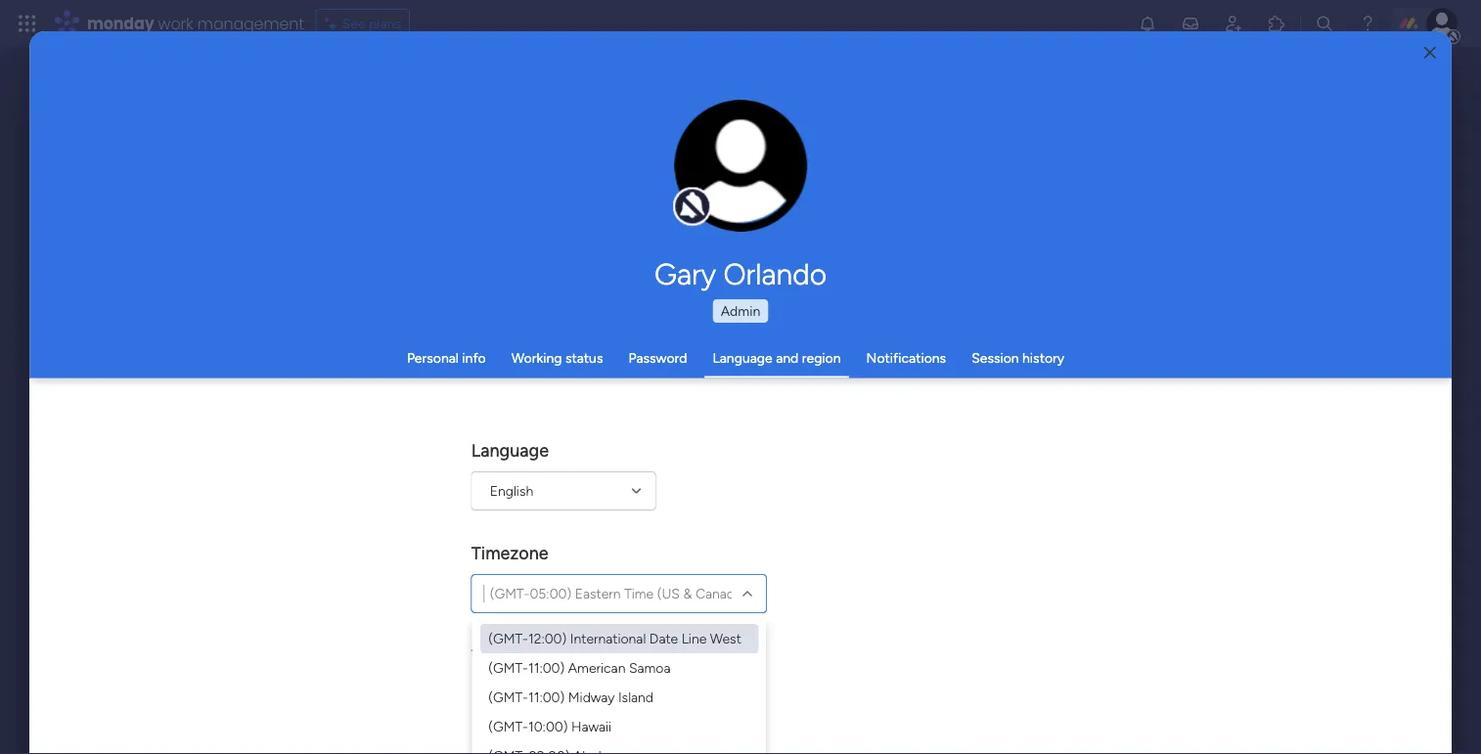 Task type: vqa. For each thing, say whether or not it's contained in the screenshot.
DIRECTLY
no



Task type: locate. For each thing, give the bounding box(es) containing it.
personal info
[[407, 350, 486, 366]]

12 hours 12:44 pm
[[501, 679, 623, 696]]

11:00) up 12 hours 12:44 pm
[[528, 659, 565, 676]]

(gmt-11:00) american samoa
[[488, 659, 670, 676]]

hours for 24 hours
[[522, 708, 561, 726]]

0 vertical spatial 11:00)
[[528, 659, 565, 676]]

1 vertical spatial time
[[472, 645, 510, 666]]

hours right the 12 on the left bottom of the page
[[519, 679, 558, 696]]

status
[[565, 350, 603, 366]]

picture
[[721, 193, 761, 208]]

canada)
[[696, 585, 747, 602]]

language up english
[[472, 439, 549, 460]]

11:00) for midway
[[528, 689, 565, 705]]

english
[[490, 482, 534, 499]]

12:44 for 12:44
[[565, 708, 602, 726]]

time format
[[472, 645, 569, 666]]

0 vertical spatial hours
[[519, 679, 558, 696]]

management
[[197, 12, 304, 34]]

24
[[501, 708, 518, 726]]

language left 'and'
[[713, 350, 773, 366]]

session history
[[972, 350, 1065, 366]]

time left (us
[[625, 585, 654, 602]]

region
[[802, 350, 841, 366]]

11:00) up 24 hours 12:44
[[528, 689, 565, 705]]

&
[[684, 585, 693, 602]]

notifications link
[[866, 350, 946, 366]]

(gmt-11:00) midway island
[[488, 689, 653, 705]]

1 11:00) from the top
[[528, 659, 565, 676]]

1 vertical spatial hours
[[522, 708, 561, 726]]

personal info link
[[407, 350, 486, 366]]

0 vertical spatial time
[[625, 585, 654, 602]]

language for language
[[472, 439, 549, 460]]

working status
[[511, 350, 603, 366]]

hours for 12 hours
[[519, 679, 558, 696]]

language
[[713, 350, 773, 366], [472, 439, 549, 460]]

midway
[[568, 689, 615, 705]]

password
[[629, 350, 687, 366]]

12:44
[[562, 679, 598, 696], [565, 708, 602, 726]]

island
[[618, 689, 653, 705]]

working status link
[[511, 350, 603, 366]]

american
[[568, 659, 625, 676]]

0 vertical spatial language
[[713, 350, 773, 366]]

monday work management
[[87, 12, 304, 34]]

0 horizontal spatial time
[[472, 645, 510, 666]]

notifications image
[[1138, 14, 1157, 33]]

12:44 down '(gmt-11:00) american samoa'
[[562, 679, 598, 696]]

work
[[158, 12, 193, 34]]

time up the 12 on the left bottom of the page
[[472, 645, 510, 666]]

(gmt- for (gmt-05:00) eastern time (us & canada)
[[490, 585, 530, 602]]

language for language and region
[[713, 350, 773, 366]]

hours right 24
[[522, 708, 561, 726]]

invite members image
[[1224, 14, 1244, 33]]

12:44 down midway
[[565, 708, 602, 726]]

session history link
[[972, 350, 1065, 366]]

gary orlando image
[[1427, 8, 1458, 39]]

24 hours 12:44
[[501, 708, 602, 726]]

change profile picture button
[[675, 100, 808, 233]]

0 vertical spatial 12:44
[[562, 679, 598, 696]]

(gmt- for (gmt-12:00) international date line west
[[488, 630, 528, 647]]

(gmt-
[[490, 585, 530, 602], [488, 630, 528, 647], [488, 659, 528, 676], [488, 689, 528, 705], [488, 718, 528, 735]]

0 horizontal spatial language
[[472, 439, 549, 460]]

1 vertical spatial language
[[472, 439, 549, 460]]

search everything image
[[1315, 14, 1335, 33]]

1 horizontal spatial language
[[713, 350, 773, 366]]

2 11:00) from the top
[[528, 689, 565, 705]]

1 vertical spatial 11:00)
[[528, 689, 565, 705]]

1 vertical spatial 12:44
[[565, 708, 602, 726]]

plans
[[369, 15, 401, 32]]

11:00)
[[528, 659, 565, 676], [528, 689, 565, 705]]

(gmt-10:00) hawaii
[[488, 718, 612, 735]]

hours
[[519, 679, 558, 696], [522, 708, 561, 726]]

(us
[[657, 585, 680, 602]]

password link
[[629, 350, 687, 366]]

time
[[625, 585, 654, 602], [472, 645, 510, 666]]

1 horizontal spatial time
[[625, 585, 654, 602]]

help image
[[1358, 14, 1378, 33]]

see
[[342, 15, 366, 32]]



Task type: describe. For each thing, give the bounding box(es) containing it.
inbox image
[[1181, 14, 1201, 33]]

apps image
[[1267, 14, 1287, 33]]

west
[[710, 630, 741, 647]]

12:00)
[[528, 630, 567, 647]]

(gmt-05:00) eastern time (us & canada)
[[490, 585, 747, 602]]

gary
[[655, 256, 716, 292]]

history
[[1022, 350, 1065, 366]]

see plans button
[[316, 9, 410, 38]]

eastern
[[575, 585, 621, 602]]

admin
[[721, 303, 761, 319]]

(gmt- for (gmt-11:00) american samoa
[[488, 659, 528, 676]]

notifications
[[866, 350, 946, 366]]

language and region link
[[713, 350, 841, 366]]

and
[[776, 350, 799, 366]]

monday
[[87, 12, 154, 34]]

language and region
[[713, 350, 841, 366]]

10:00)
[[528, 718, 568, 735]]

international
[[570, 630, 646, 647]]

line
[[681, 630, 706, 647]]

date
[[649, 630, 678, 647]]

profile
[[747, 176, 783, 192]]

working
[[511, 350, 562, 366]]

12
[[501, 679, 515, 696]]

info
[[462, 350, 486, 366]]

pm
[[602, 679, 623, 696]]

see plans
[[342, 15, 401, 32]]

samoa
[[629, 659, 670, 676]]

change
[[700, 176, 744, 192]]

close image
[[1424, 46, 1436, 60]]

personal
[[407, 350, 459, 366]]

(gmt- for (gmt-10:00) hawaii
[[488, 718, 528, 735]]

orlando
[[723, 256, 827, 292]]

change profile picture
[[700, 176, 783, 208]]

05:00)
[[530, 585, 572, 602]]

gary orlando button
[[472, 256, 1010, 292]]

session
[[972, 350, 1019, 366]]

(gmt- for (gmt-11:00) midway island
[[488, 689, 528, 705]]

(gmt-12:00) international date line west
[[488, 630, 741, 647]]

select product image
[[18, 14, 37, 33]]

12:44 for 12:44 pm
[[562, 679, 598, 696]]

11:00) for american
[[528, 659, 565, 676]]

timezone
[[472, 542, 549, 563]]

gary orlando dialog
[[30, 31, 1452, 754]]

gary orlando
[[655, 256, 827, 292]]

format
[[515, 645, 569, 666]]

hawaii
[[571, 718, 612, 735]]



